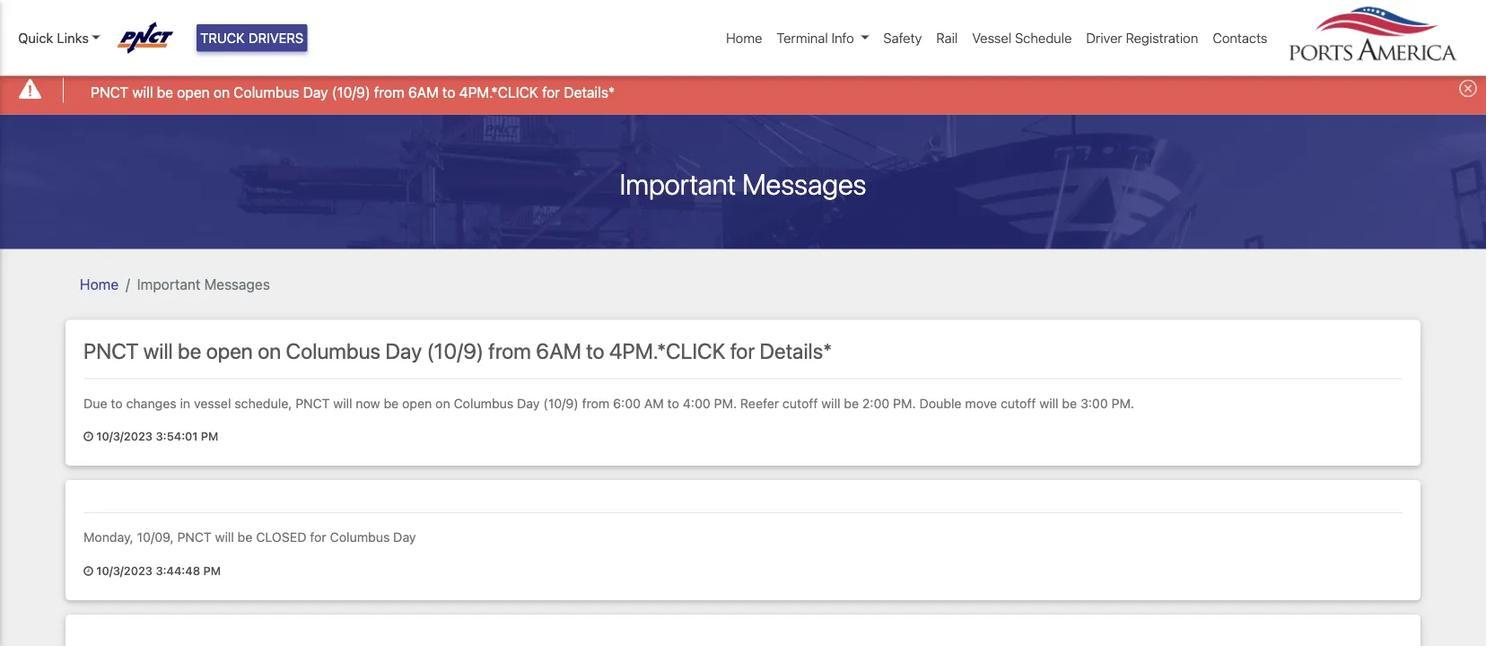Task type: vqa. For each thing, say whether or not it's contained in the screenshot.
Complete
no



Task type: describe. For each thing, give the bounding box(es) containing it.
on inside alert
[[214, 84, 230, 101]]

10/09,
[[137, 530, 174, 545]]

changes
[[126, 395, 177, 411]]

quick links link
[[18, 28, 100, 48]]

day inside alert
[[303, 84, 328, 101]]

safety
[[884, 30, 922, 46]]

1 horizontal spatial home link
[[719, 21, 770, 55]]

1 horizontal spatial home
[[726, 30, 762, 46]]

quick links
[[18, 30, 89, 46]]

1 vertical spatial for
[[730, 338, 755, 363]]

reefer
[[740, 395, 779, 411]]

1 vertical spatial home link
[[80, 276, 119, 293]]

6:00
[[613, 395, 641, 411]]

will inside alert
[[132, 84, 153, 101]]

driver registration
[[1086, 30, 1199, 46]]

3 pm. from the left
[[1112, 395, 1135, 411]]

4:00
[[683, 395, 711, 411]]

pnct up 3:44:48
[[177, 530, 212, 545]]

for inside alert
[[542, 84, 560, 101]]

pm for 10/3/2023 3:54:01 pm
[[201, 429, 218, 442]]

pnct will be open on columbus day (10/9) from 6am to 4pm.*click for details* link
[[91, 81, 615, 103]]

details* inside alert
[[564, 84, 615, 101]]

2 horizontal spatial from
[[582, 395, 610, 411]]

vessel
[[972, 30, 1012, 46]]

1 vertical spatial 4pm.*click
[[609, 338, 726, 363]]

pnct will be open on columbus day (10/9) from 6am to 4pm.*click for details* inside alert
[[91, 84, 615, 101]]

clock o image for 10/3/2023 3:44:48 pm
[[83, 565, 93, 577]]

quick
[[18, 30, 53, 46]]

10/3/2023 for 3:54:01
[[96, 429, 153, 442]]

double
[[920, 395, 962, 411]]

1 vertical spatial home
[[80, 276, 119, 293]]

truck drivers link
[[197, 24, 307, 52]]

driver registration link
[[1079, 21, 1206, 55]]

6am inside alert
[[408, 84, 439, 101]]

pnct inside alert
[[91, 84, 129, 101]]

links
[[57, 30, 89, 46]]

info
[[832, 30, 854, 46]]

10/3/2023 3:44:48 pm
[[93, 563, 221, 577]]

due to changes in vessel schedule, pnct will now be open on columbus day (10/9) from 6:00 am to 4:00 pm.  reefer cutoff will be 2:00 pm.  double move cutoff will be 3:00 pm.
[[83, 395, 1135, 411]]

1 vertical spatial open
[[206, 338, 253, 363]]

to inside alert
[[442, 84, 455, 101]]

3:44:48
[[156, 563, 200, 577]]

1 horizontal spatial from
[[489, 338, 531, 363]]

truck drivers
[[200, 30, 304, 46]]



Task type: locate. For each thing, give the bounding box(es) containing it.
2 horizontal spatial on
[[435, 395, 450, 411]]

details*
[[564, 84, 615, 101], [760, 338, 832, 363]]

0 horizontal spatial home
[[80, 276, 119, 293]]

pm.
[[714, 395, 737, 411], [893, 395, 916, 411], [1112, 395, 1135, 411]]

rail
[[936, 30, 958, 46]]

1 pm. from the left
[[714, 395, 737, 411]]

pnct will be open on columbus day (10/9) from 6am to 4pm.*click for details*
[[91, 84, 615, 101], [83, 338, 832, 363]]

0 horizontal spatial messages
[[204, 276, 270, 293]]

4pm.*click inside alert
[[459, 84, 538, 101]]

2 vertical spatial for
[[310, 530, 326, 545]]

0 vertical spatial on
[[214, 84, 230, 101]]

1 clock o image from the top
[[83, 431, 93, 442]]

0 vertical spatial pnct will be open on columbus day (10/9) from 6am to 4pm.*click for details*
[[91, 84, 615, 101]]

open inside alert
[[177, 84, 210, 101]]

drivers
[[248, 30, 304, 46]]

will
[[132, 84, 153, 101], [143, 338, 173, 363], [333, 395, 352, 411], [821, 395, 841, 411], [1040, 395, 1059, 411], [215, 530, 234, 545]]

pnct
[[91, 84, 129, 101], [83, 338, 139, 363], [296, 395, 330, 411], [177, 530, 212, 545]]

pm
[[201, 429, 218, 442], [203, 563, 221, 577]]

1 10/3/2023 from the top
[[96, 429, 153, 442]]

on down the "truck"
[[214, 84, 230, 101]]

clock o image down monday,
[[83, 565, 93, 577]]

1 vertical spatial important
[[137, 276, 200, 293]]

10/3/2023 down monday,
[[96, 563, 153, 577]]

due
[[83, 395, 107, 411]]

on up 'schedule,'
[[258, 338, 281, 363]]

0 horizontal spatial details*
[[564, 84, 615, 101]]

pm. right 2:00
[[893, 395, 916, 411]]

2 10/3/2023 from the top
[[96, 563, 153, 577]]

move
[[965, 395, 997, 411]]

open
[[177, 84, 210, 101], [206, 338, 253, 363], [402, 395, 432, 411]]

am
[[644, 395, 664, 411]]

rail link
[[929, 21, 965, 55]]

cutoff
[[783, 395, 818, 411], [1001, 395, 1036, 411]]

0 vertical spatial 4pm.*click
[[459, 84, 538, 101]]

0 horizontal spatial cutoff
[[783, 395, 818, 411]]

home link
[[719, 21, 770, 55], [80, 276, 119, 293]]

2 vertical spatial from
[[582, 395, 610, 411]]

0 vertical spatial for
[[542, 84, 560, 101]]

2 clock o image from the top
[[83, 565, 93, 577]]

1 vertical spatial messages
[[204, 276, 270, 293]]

contacts
[[1213, 30, 1268, 46]]

messages
[[742, 167, 867, 201], [204, 276, 270, 293]]

to
[[442, 84, 455, 101], [586, 338, 604, 363], [111, 395, 123, 411], [667, 395, 679, 411]]

1 horizontal spatial 4pm.*click
[[609, 338, 726, 363]]

important messages
[[620, 167, 867, 201], [137, 276, 270, 293]]

day
[[303, 84, 328, 101], [385, 338, 422, 363], [517, 395, 540, 411], [393, 530, 416, 545]]

0 horizontal spatial 6am
[[408, 84, 439, 101]]

2 vertical spatial (10/9)
[[543, 395, 579, 411]]

0 vertical spatial clock o image
[[83, 431, 93, 442]]

pm. right 3:00
[[1112, 395, 1135, 411]]

driver
[[1086, 30, 1123, 46]]

0 horizontal spatial home link
[[80, 276, 119, 293]]

2 vertical spatial on
[[435, 395, 450, 411]]

0 horizontal spatial on
[[214, 84, 230, 101]]

0 horizontal spatial important messages
[[137, 276, 270, 293]]

(10/9)
[[332, 84, 370, 101], [427, 338, 484, 363], [543, 395, 579, 411]]

important
[[620, 167, 736, 201], [137, 276, 200, 293]]

columbus inside alert
[[234, 84, 299, 101]]

vessel
[[194, 395, 231, 411]]

0 vertical spatial important
[[620, 167, 736, 201]]

pnct right 'schedule,'
[[296, 395, 330, 411]]

1 vertical spatial important messages
[[137, 276, 270, 293]]

for
[[542, 84, 560, 101], [730, 338, 755, 363], [310, 530, 326, 545]]

open down the "truck"
[[177, 84, 210, 101]]

clock o image for 10/3/2023 3:54:01 pm
[[83, 431, 93, 442]]

10/3/2023 down changes at the bottom of page
[[96, 429, 153, 442]]

contacts link
[[1206, 21, 1275, 55]]

2 pm. from the left
[[893, 395, 916, 411]]

vessel schedule link
[[965, 21, 1079, 55]]

on right now
[[435, 395, 450, 411]]

0 vertical spatial details*
[[564, 84, 615, 101]]

cutoff right the reefer
[[783, 395, 818, 411]]

3:00
[[1081, 395, 1108, 411]]

schedule
[[1015, 30, 1072, 46]]

cutoff right move
[[1001, 395, 1036, 411]]

0 vertical spatial pm
[[201, 429, 218, 442]]

1 horizontal spatial (10/9)
[[427, 338, 484, 363]]

6am
[[408, 84, 439, 101], [536, 338, 581, 363]]

1 cutoff from the left
[[783, 395, 818, 411]]

0 horizontal spatial from
[[374, 84, 404, 101]]

1 vertical spatial from
[[489, 338, 531, 363]]

0 vertical spatial open
[[177, 84, 210, 101]]

0 vertical spatial home link
[[719, 21, 770, 55]]

monday,
[[83, 530, 134, 545]]

on
[[214, 84, 230, 101], [258, 338, 281, 363], [435, 395, 450, 411]]

1 vertical spatial 10/3/2023
[[96, 563, 153, 577]]

truck
[[200, 30, 245, 46]]

pnct down quick links link
[[91, 84, 129, 101]]

pm for 10/3/2023 3:44:48 pm
[[203, 563, 221, 577]]

pnct will be open on columbus day (10/9) from 6am to 4pm.*click for details* alert
[[0, 66, 1486, 115]]

0 horizontal spatial 4pm.*click
[[459, 84, 538, 101]]

home
[[726, 30, 762, 46], [80, 276, 119, 293]]

1 horizontal spatial messages
[[742, 167, 867, 201]]

2 horizontal spatial pm.
[[1112, 395, 1135, 411]]

0 horizontal spatial pm.
[[714, 395, 737, 411]]

1 horizontal spatial on
[[258, 338, 281, 363]]

clock o image down due
[[83, 431, 93, 442]]

0 vertical spatial 10/3/2023
[[96, 429, 153, 442]]

1 vertical spatial clock o image
[[83, 565, 93, 577]]

open up vessel
[[206, 338, 253, 363]]

be
[[157, 84, 173, 101], [178, 338, 201, 363], [384, 395, 399, 411], [844, 395, 859, 411], [1062, 395, 1077, 411], [238, 530, 253, 545]]

1 horizontal spatial important messages
[[620, 167, 867, 201]]

close image
[[1459, 79, 1477, 97]]

1 horizontal spatial pm.
[[893, 395, 916, 411]]

1 vertical spatial pm
[[203, 563, 221, 577]]

closed
[[256, 530, 307, 545]]

pm right 3:44:48
[[203, 563, 221, 577]]

2 vertical spatial open
[[402, 395, 432, 411]]

be inside alert
[[157, 84, 173, 101]]

1 horizontal spatial details*
[[760, 338, 832, 363]]

now
[[356, 395, 380, 411]]

open right now
[[402, 395, 432, 411]]

from inside pnct will be open on columbus day (10/9) from 6am to 4pm.*click for details* link
[[374, 84, 404, 101]]

1 horizontal spatial for
[[542, 84, 560, 101]]

1 horizontal spatial cutoff
[[1001, 395, 1036, 411]]

terminal info
[[777, 30, 854, 46]]

pnct up due
[[83, 338, 139, 363]]

10/3/2023 for 3:44:48
[[96, 563, 153, 577]]

1 vertical spatial pnct will be open on columbus day (10/9) from 6am to 4pm.*click for details*
[[83, 338, 832, 363]]

4pm.*click
[[459, 84, 538, 101], [609, 338, 726, 363]]

clock o image
[[83, 431, 93, 442], [83, 565, 93, 577]]

monday, 10/09, pnct will be closed for columbus day
[[83, 530, 416, 545]]

vessel schedule
[[972, 30, 1072, 46]]

3:54:01
[[156, 429, 198, 442]]

safety link
[[876, 21, 929, 55]]

(10/9) inside alert
[[332, 84, 370, 101]]

0 vertical spatial important messages
[[620, 167, 867, 201]]

1 horizontal spatial 6am
[[536, 338, 581, 363]]

0 horizontal spatial important
[[137, 276, 200, 293]]

0 horizontal spatial (10/9)
[[332, 84, 370, 101]]

registration
[[1126, 30, 1199, 46]]

0 vertical spatial 6am
[[408, 84, 439, 101]]

columbus
[[234, 84, 299, 101], [286, 338, 381, 363], [454, 395, 514, 411], [330, 530, 390, 545]]

1 vertical spatial on
[[258, 338, 281, 363]]

1 vertical spatial details*
[[760, 338, 832, 363]]

pm. right 4:00 on the left of the page
[[714, 395, 737, 411]]

0 vertical spatial (10/9)
[[332, 84, 370, 101]]

terminal info link
[[770, 21, 876, 55]]

2 horizontal spatial (10/9)
[[543, 395, 579, 411]]

terminal
[[777, 30, 828, 46]]

in
[[180, 395, 190, 411]]

0 vertical spatial from
[[374, 84, 404, 101]]

1 vertical spatial (10/9)
[[427, 338, 484, 363]]

2:00
[[863, 395, 890, 411]]

pm right '3:54:01'
[[201, 429, 218, 442]]

2 cutoff from the left
[[1001, 395, 1036, 411]]

from
[[374, 84, 404, 101], [489, 338, 531, 363], [582, 395, 610, 411]]

schedule,
[[235, 395, 292, 411]]

10/3/2023 3:54:01 pm
[[93, 429, 218, 442]]

1 horizontal spatial important
[[620, 167, 736, 201]]

0 vertical spatial home
[[726, 30, 762, 46]]

0 horizontal spatial for
[[310, 530, 326, 545]]

1 vertical spatial 6am
[[536, 338, 581, 363]]

2 horizontal spatial for
[[730, 338, 755, 363]]

10/3/2023
[[96, 429, 153, 442], [96, 563, 153, 577]]

0 vertical spatial messages
[[742, 167, 867, 201]]



